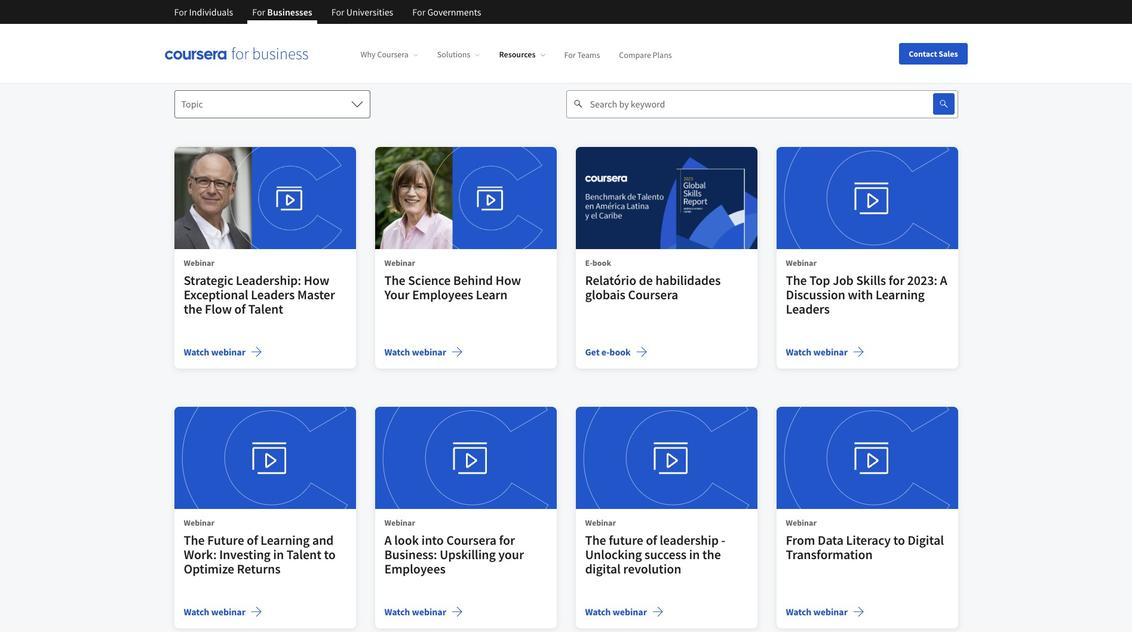 Task type: locate. For each thing, give the bounding box(es) containing it.
2 horizontal spatial of
[[646, 532, 657, 549]]

in right investing
[[273, 546, 284, 563]]

2023:
[[907, 272, 938, 289]]

webinar
[[211, 346, 246, 358], [412, 346, 446, 358], [814, 346, 848, 358], [211, 606, 246, 618], [412, 606, 446, 618], [613, 606, 647, 618], [814, 606, 848, 618]]

for left teams
[[564, 49, 576, 60]]

1 vertical spatial get
[[585, 346, 600, 358]]

1 vertical spatial for
[[499, 532, 515, 549]]

get e-book
[[585, 346, 631, 358]]

for for universities
[[332, 6, 345, 18]]

of for the future of learning and work: investing in talent to optimize returns
[[247, 532, 258, 549]]

employees inside the webinar a look into coursera for business: upskilling your employees
[[385, 561, 446, 577]]

watch webinar for strategic leadership: how exceptional leaders master the flow of talent
[[184, 346, 246, 358]]

the inside webinar the future of learning and work: investing in talent to optimize returns
[[184, 532, 205, 549]]

0 vertical spatial book
[[593, 258, 611, 269]]

employees
[[412, 286, 473, 303], [385, 561, 446, 577]]

the up the digital
[[585, 532, 606, 549]]

0 horizontal spatial leaders
[[251, 286, 295, 303]]

1 vertical spatial a
[[385, 532, 392, 549]]

get for get report
[[468, 5, 483, 17]]

webinar the top job skills for 2023: a discussion with learning leaders
[[786, 258, 948, 318]]

a left look
[[385, 532, 392, 549]]

0 horizontal spatial a
[[385, 532, 392, 549]]

talent down "leadership:"
[[248, 301, 283, 318]]

for left universities
[[332, 6, 345, 18]]

webinar for the future of leadership - unlocking success in the digital revolution
[[613, 606, 647, 618]]

0 vertical spatial employees
[[412, 286, 473, 303]]

0 horizontal spatial in
[[273, 546, 284, 563]]

your
[[385, 286, 410, 303]]

employees down look
[[385, 561, 446, 577]]

webinar for a look into coursera for business: upskilling your employees
[[412, 606, 446, 618]]

talent
[[248, 301, 283, 318], [286, 546, 322, 563]]

the left top
[[786, 272, 807, 289]]

2 how from the left
[[496, 272, 521, 289]]

how inside the webinar the science behind how your employees learn
[[496, 272, 521, 289]]

webinar up from
[[786, 518, 817, 528]]

1 vertical spatial employees
[[385, 561, 446, 577]]

0 horizontal spatial coursera
[[377, 49, 409, 60]]

why coursera link
[[361, 49, 418, 60]]

solutions
[[437, 49, 471, 60]]

investing
[[219, 546, 271, 563]]

leaders inside 'webinar the top job skills for 2023: a discussion with learning leaders'
[[786, 301, 830, 318]]

future
[[207, 532, 244, 549]]

optimize
[[184, 561, 234, 577]]

watch webinar for the future of leadership - unlocking success in the digital revolution
[[585, 606, 647, 618]]

0 vertical spatial get
[[468, 5, 483, 17]]

learning left the and
[[261, 532, 310, 549]]

0 horizontal spatial to
[[324, 546, 336, 563]]

0 vertical spatial the
[[184, 301, 202, 318]]

watch webinar for a look into coursera for business: upskilling your employees
[[385, 606, 446, 618]]

for inside the webinar a look into coursera for business: upskilling your employees
[[499, 532, 515, 549]]

0 vertical spatial learning
[[876, 286, 925, 303]]

the inside 'webinar the top job skills for 2023: a discussion with learning leaders'
[[786, 272, 807, 289]]

1 vertical spatial the
[[703, 546, 721, 563]]

book
[[593, 258, 611, 269], [610, 346, 631, 358]]

0 horizontal spatial talent
[[248, 301, 283, 318]]

resources link
[[499, 49, 545, 60]]

leaders left master
[[251, 286, 295, 303]]

the left science
[[385, 272, 406, 289]]

1 horizontal spatial learning
[[876, 286, 925, 303]]

businesses
[[267, 6, 312, 18]]

the inside webinar strategic leadership: how exceptional leaders master the flow of talent
[[184, 301, 202, 318]]

1 horizontal spatial the
[[703, 546, 721, 563]]

get report
[[468, 5, 511, 17]]

for businesses
[[252, 6, 312, 18]]

into
[[422, 532, 444, 549]]

watch webinar
[[184, 346, 246, 358], [385, 346, 446, 358], [786, 346, 848, 358], [184, 606, 246, 618], [385, 606, 446, 618], [585, 606, 647, 618], [786, 606, 848, 618]]

webinar inside the webinar a look into coursera for business: upskilling your employees
[[385, 518, 415, 528]]

webinar inside webinar the future of leadership - unlocking success in the digital revolution
[[585, 518, 616, 528]]

watch webinar button for the future of leadership - unlocking success in the digital revolution
[[585, 605, 664, 619]]

0 horizontal spatial of
[[234, 301, 246, 318]]

book down globais
[[610, 346, 631, 358]]

1 in from the left
[[273, 546, 284, 563]]

0 horizontal spatial how
[[304, 272, 329, 289]]

coursera right why
[[377, 49, 409, 60]]

get
[[468, 5, 483, 17], [585, 346, 600, 358]]

webinar resources card image
[[777, 147, 958, 249], [174, 407, 356, 509], [375, 407, 557, 509], [576, 407, 757, 509], [777, 407, 958, 509]]

in inside webinar the future of learning and work: investing in talent to optimize returns
[[273, 546, 284, 563]]

watch for from data literacy to digital transformation
[[786, 606, 812, 618]]

master
[[297, 286, 335, 303]]

the for the top job skills for 2023: a discussion with learning leaders
[[786, 272, 807, 289]]

watch webinar for the science behind how your employees learn
[[385, 346, 446, 358]]

0 horizontal spatial for
[[499, 532, 515, 549]]

1 horizontal spatial to
[[894, 532, 905, 549]]

coursera right globais
[[628, 286, 678, 303]]

coursera inside the e-book relatório de habilidades globais coursera
[[628, 286, 678, 303]]

for left individuals
[[174, 6, 187, 18]]

1 horizontal spatial a
[[940, 272, 948, 289]]

webinar resources card image for to
[[777, 407, 958, 509]]

resources
[[499, 49, 536, 60]]

watch webinar for from data literacy to digital transformation
[[786, 606, 848, 618]]

1 horizontal spatial in
[[689, 546, 700, 563]]

learn
[[476, 286, 508, 303]]

learning right with
[[876, 286, 925, 303]]

learning
[[876, 286, 925, 303], [261, 532, 310, 549]]

transformation
[[786, 546, 873, 563]]

watch for the future of learning and work: investing in talent to optimize returns
[[184, 606, 209, 618]]

how right behind
[[496, 272, 521, 289]]

watch webinar button for the future of learning and work: investing in talent to optimize returns
[[184, 605, 262, 619]]

employees right your
[[412, 286, 473, 303]]

a inside the webinar a look into coursera for business: upskilling your employees
[[385, 532, 392, 549]]

0 vertical spatial talent
[[248, 301, 283, 318]]

the inside the webinar the science behind how your employees learn
[[385, 272, 406, 289]]

in
[[273, 546, 284, 563], [689, 546, 700, 563]]

the left flow
[[184, 301, 202, 318]]

the
[[184, 301, 202, 318], [703, 546, 721, 563]]

sales
[[939, 48, 958, 59]]

Search by keyword search field
[[583, 90, 904, 119]]

for left businesses
[[252, 6, 265, 18]]

book up relatório
[[593, 258, 611, 269]]

exceptional
[[184, 286, 248, 303]]

the inside webinar the future of leadership - unlocking success in the digital revolution
[[703, 546, 721, 563]]

talent right the "returns"
[[286, 546, 322, 563]]

the left future
[[184, 532, 205, 549]]

talent inside webinar strategic leadership: how exceptional leaders master the flow of talent
[[248, 301, 283, 318]]

1 vertical spatial learning
[[261, 532, 310, 549]]

how
[[304, 272, 329, 289], [496, 272, 521, 289]]

webinar up your
[[385, 258, 415, 269]]

0 horizontal spatial get
[[468, 5, 483, 17]]

flow
[[205, 301, 232, 318]]

de
[[639, 272, 653, 289]]

watch webinar button for the science behind how your employees learn
[[385, 345, 463, 359]]

webinar inside webinar from data literacy to digital transformation
[[786, 518, 817, 528]]

leaders
[[251, 286, 295, 303], [786, 301, 830, 318]]

of
[[234, 301, 246, 318], [247, 532, 258, 549], [646, 532, 657, 549]]

a right 2023:
[[940, 272, 948, 289]]

webinar
[[184, 258, 215, 269], [385, 258, 415, 269], [786, 258, 817, 269], [184, 518, 215, 528], [385, 518, 415, 528], [585, 518, 616, 528], [786, 518, 817, 528]]

-
[[721, 532, 726, 549]]

1 horizontal spatial for
[[889, 272, 905, 289]]

for left governments
[[413, 6, 426, 18]]

the for the future of learning and work: investing in talent to optimize returns
[[184, 532, 205, 549]]

of inside webinar the future of learning and work: investing in talent to optimize returns
[[247, 532, 258, 549]]

1 horizontal spatial of
[[247, 532, 258, 549]]

2 in from the left
[[689, 546, 700, 563]]

leaders inside webinar strategic leadership: how exceptional leaders master the flow of talent
[[251, 286, 295, 303]]

for inside 'webinar the top job skills for 2023: a discussion with learning leaders'
[[889, 272, 905, 289]]

1 vertical spatial talent
[[286, 546, 322, 563]]

get left report
[[468, 5, 483, 17]]

watch webinar for the top job skills for 2023: a discussion with learning leaders
[[786, 346, 848, 358]]

watch webinar for the future of learning and work: investing in talent to optimize returns
[[184, 606, 246, 618]]

watch webinar button for from data literacy to digital transformation
[[786, 605, 865, 619]]

get left e-
[[585, 346, 600, 358]]

1 how from the left
[[304, 272, 329, 289]]

in right success
[[689, 546, 700, 563]]

banner navigation
[[165, 0, 491, 24]]

leaders down top
[[786, 301, 830, 318]]

in for success
[[689, 546, 700, 563]]

habilidades
[[656, 272, 721, 289]]

for for coursera
[[499, 532, 515, 549]]

webinar up strategic
[[184, 258, 215, 269]]

webinar inside webinar strategic leadership: how exceptional leaders master the flow of talent
[[184, 258, 215, 269]]

webinar up look
[[385, 518, 415, 528]]

for teams link
[[564, 49, 600, 60]]

0 horizontal spatial learning
[[261, 532, 310, 549]]

for right the skills
[[889, 272, 905, 289]]

webinar up top
[[786, 258, 817, 269]]

webinar for a look into coursera for business: upskilling your employees
[[385, 518, 415, 528]]

the for the science behind how your employees learn
[[385, 272, 406, 289]]

0 vertical spatial a
[[940, 272, 948, 289]]

in inside webinar the future of leadership - unlocking success in the digital revolution
[[689, 546, 700, 563]]

webinar from data literacy to digital transformation
[[786, 518, 944, 563]]

with
[[848, 286, 873, 303]]

get e-book button
[[585, 345, 648, 359]]

1 vertical spatial book
[[610, 346, 631, 358]]

how right "leadership:"
[[304, 272, 329, 289]]

watch webinar button for a look into coursera for business: upskilling your employees
[[385, 605, 463, 619]]

webinar the science behind how your employees learn
[[385, 258, 521, 303]]

science
[[408, 272, 451, 289]]

1 vertical spatial coursera
[[628, 286, 678, 303]]

for
[[889, 272, 905, 289], [499, 532, 515, 549]]

plans
[[653, 49, 672, 60]]

watch for the top job skills for 2023: a discussion with learning leaders
[[786, 346, 812, 358]]

search image
[[939, 99, 949, 109]]

webinar strategic leadership: how exceptional leaders master the flow of talent
[[184, 258, 335, 318]]

0 vertical spatial for
[[889, 272, 905, 289]]

watch webinar button
[[184, 345, 262, 359], [385, 345, 463, 359], [786, 345, 865, 359], [184, 605, 262, 619], [385, 605, 463, 619], [585, 605, 664, 619], [786, 605, 865, 619]]

webinar for the future of learning and work: investing in talent to optimize returns
[[184, 518, 215, 528]]

webinar for the science behind how your employees learn
[[412, 346, 446, 358]]

1 horizontal spatial talent
[[286, 546, 322, 563]]

coursera
[[377, 49, 409, 60], [628, 286, 678, 303], [446, 532, 497, 549]]

webinar resources card image for coursera
[[375, 407, 557, 509]]

globais
[[585, 286, 626, 303]]

1 horizontal spatial coursera
[[446, 532, 497, 549]]

why
[[361, 49, 376, 60]]

discussion
[[786, 286, 846, 303]]

webinar inside webinar the future of learning and work: investing in talent to optimize returns
[[184, 518, 215, 528]]

1 horizontal spatial get
[[585, 346, 600, 358]]

watch
[[184, 346, 209, 358], [385, 346, 410, 358], [786, 346, 812, 358], [184, 606, 209, 618], [385, 606, 410, 618], [585, 606, 611, 618], [786, 606, 812, 618]]

contact sales button
[[899, 43, 968, 64]]

the inside webinar the future of leadership - unlocking success in the digital revolution
[[585, 532, 606, 549]]

a
[[940, 272, 948, 289], [385, 532, 392, 549]]

webinar inside the webinar the science behind how your employees learn
[[385, 258, 415, 269]]

future
[[609, 532, 644, 549]]

for right upskilling
[[499, 532, 515, 549]]

the
[[385, 272, 406, 289], [786, 272, 807, 289], [184, 532, 205, 549], [585, 532, 606, 549]]

2 vertical spatial coursera
[[446, 532, 497, 549]]

book inside the e-book relatório de habilidades globais coursera
[[593, 258, 611, 269]]

webinar up the work:
[[184, 518, 215, 528]]

e-book relatório de habilidades globais coursera
[[585, 258, 721, 303]]

1 horizontal spatial leaders
[[786, 301, 830, 318]]

1 horizontal spatial how
[[496, 272, 521, 289]]

for for governments
[[413, 6, 426, 18]]

for
[[174, 6, 187, 18], [252, 6, 265, 18], [332, 6, 345, 18], [413, 6, 426, 18], [564, 49, 576, 60]]

webinar inside 'webinar the top job skills for 2023: a discussion with learning leaders'
[[786, 258, 817, 269]]

the left '-'
[[703, 546, 721, 563]]

coursera right into in the left bottom of the page
[[446, 532, 497, 549]]

webinar up future
[[585, 518, 616, 528]]

of inside webinar the future of leadership - unlocking success in the digital revolution
[[646, 532, 657, 549]]

compare
[[619, 49, 651, 60]]

webinar for the future of leadership - unlocking success in the digital revolution
[[585, 518, 616, 528]]

e-
[[602, 346, 610, 358]]

to inside webinar the future of learning and work: investing in talent to optimize returns
[[324, 546, 336, 563]]

0 horizontal spatial the
[[184, 301, 202, 318]]

for individuals
[[174, 6, 233, 18]]

2 horizontal spatial coursera
[[628, 286, 678, 303]]

watch for the science behind how your employees learn
[[385, 346, 410, 358]]



Task type: describe. For each thing, give the bounding box(es) containing it.
webinar resources card image for leadership
[[576, 407, 757, 509]]

teams
[[578, 49, 600, 60]]

your
[[499, 546, 524, 563]]

coursera inside the webinar a look into coursera for business: upskilling your employees
[[446, 532, 497, 549]]

book inside get e-book button
[[610, 346, 631, 358]]

webinar the future of leadership - unlocking success in the digital revolution
[[585, 518, 726, 577]]

for teams
[[564, 49, 600, 60]]

how inside webinar strategic leadership: how exceptional leaders master the flow of talent
[[304, 272, 329, 289]]

of inside webinar strategic leadership: how exceptional leaders master the flow of talent
[[234, 301, 246, 318]]

business:
[[385, 546, 437, 563]]

webinar for the top job skills for 2023: a discussion with learning leaders
[[786, 258, 817, 269]]

coursera for business image
[[165, 47, 308, 60]]

top
[[810, 272, 830, 289]]

compare plans link
[[619, 49, 672, 60]]

learning inside 'webinar the top job skills for 2023: a discussion with learning leaders'
[[876, 286, 925, 303]]

learning inside webinar the future of learning and work: investing in talent to optimize returns
[[261, 532, 310, 549]]

literacy
[[846, 532, 891, 549]]

individuals
[[189, 6, 233, 18]]

report
[[485, 5, 511, 17]]

leadership:
[[236, 272, 301, 289]]

and
[[312, 532, 334, 549]]

webinar for from data literacy to digital transformation
[[814, 606, 848, 618]]

in for investing
[[273, 546, 284, 563]]

the science behind how your employees learn image
[[375, 147, 557, 249]]

webinar a look into coursera for business: upskilling your employees
[[385, 518, 524, 577]]

get report button
[[459, 0, 538, 25]]

webinar resources card image for learning
[[174, 407, 356, 509]]

for for businesses
[[252, 6, 265, 18]]

webinar the future of learning and work: investing in talent to optimize returns
[[184, 518, 336, 577]]

governments
[[428, 6, 481, 18]]

employees inside the webinar the science behind how your employees learn
[[412, 286, 473, 303]]

digital
[[908, 532, 944, 549]]

to inside webinar from data literacy to digital transformation
[[894, 532, 905, 549]]

why coursera
[[361, 49, 409, 60]]

unlocking
[[585, 546, 642, 563]]

e-
[[585, 258, 593, 269]]

topic button
[[174, 90, 370, 119]]

universities
[[347, 6, 393, 18]]

digital
[[585, 561, 621, 577]]

for universities
[[332, 6, 393, 18]]

talent inside webinar the future of learning and work: investing in talent to optimize returns
[[286, 546, 322, 563]]

compare plans
[[619, 49, 672, 60]]

job
[[833, 272, 854, 289]]

get report link
[[174, 0, 552, 32]]

a inside 'webinar the top job skills for 2023: a discussion with learning leaders'
[[940, 272, 948, 289]]

look
[[394, 532, 419, 549]]

work:
[[184, 546, 217, 563]]

skills
[[856, 272, 886, 289]]

get for get e-book
[[585, 346, 600, 358]]

the for the future of leadership - unlocking success in the digital revolution
[[585, 532, 606, 549]]

watch webinar button for strategic leadership: how exceptional leaders master the flow of talent
[[184, 345, 262, 359]]

revolution
[[623, 561, 682, 577]]

webinar for the future of learning and work: investing in talent to optimize returns
[[211, 606, 246, 618]]

behind
[[453, 272, 493, 289]]

data
[[818, 532, 844, 549]]

relatório
[[585, 272, 637, 289]]

webinar for the science behind how your employees learn
[[385, 258, 415, 269]]

strategic
[[184, 272, 233, 289]]

webinar resources card image for skills
[[777, 147, 958, 249]]

watch for a look into coursera for business: upskilling your employees
[[385, 606, 410, 618]]

solutions link
[[437, 49, 480, 60]]

success
[[645, 546, 687, 563]]

contact sales
[[909, 48, 958, 59]]

0 vertical spatial coursera
[[377, 49, 409, 60]]

watch for the future of leadership - unlocking success in the digital revolution
[[585, 606, 611, 618]]

topic
[[181, 98, 203, 110]]

webinar for from data literacy to digital transformation
[[786, 518, 817, 528]]

for for skills
[[889, 272, 905, 289]]

upskilling
[[440, 546, 496, 563]]

2 asset gsr 316x180px image
[[576, 147, 757, 249]]

leadership
[[660, 532, 719, 549]]

webinar for the top job skills for 2023: a discussion with learning leaders
[[814, 346, 848, 358]]

contact
[[909, 48, 937, 59]]

webinar for strategic leadership: how exceptional leaders master the flow of talent
[[211, 346, 246, 358]]

watch webinar button for the top job skills for 2023: a discussion with learning leaders
[[786, 345, 865, 359]]

webinar for strategic leadership: how exceptional leaders master the flow of talent
[[184, 258, 215, 269]]

of for the future of leadership - unlocking success in the digital revolution
[[646, 532, 657, 549]]

returns
[[237, 561, 281, 577]]

for governments
[[413, 6, 481, 18]]

from
[[786, 532, 815, 549]]

for for individuals
[[174, 6, 187, 18]]

how exceptional leaders master the flow of talent image
[[174, 147, 356, 249]]

watch for strategic leadership: how exceptional leaders master the flow of talent
[[184, 346, 209, 358]]



Task type: vqa. For each thing, say whether or not it's contained in the screenshot.
the Webinar Resources Card image for Skills
yes



